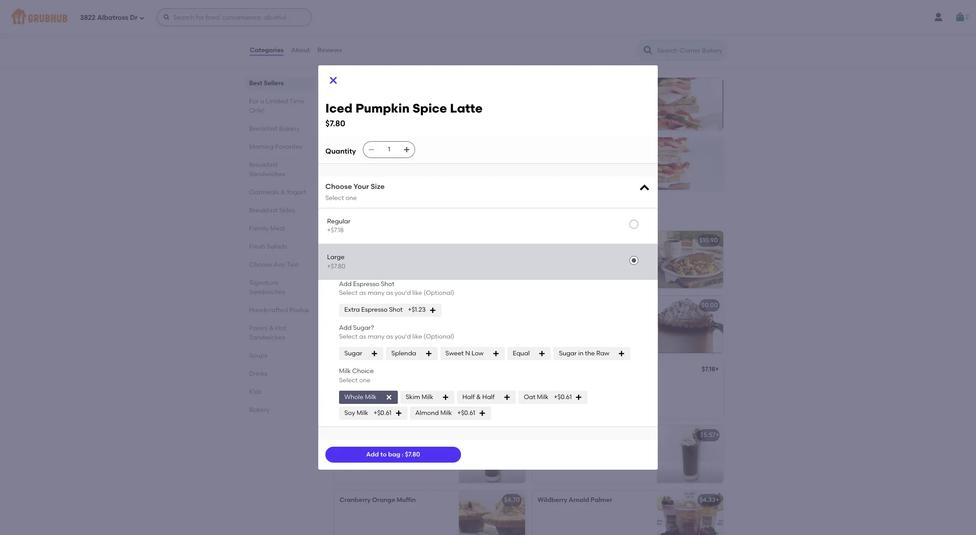 Task type: describe. For each thing, give the bounding box(es) containing it.
panini
[[249, 325, 268, 332]]

breakfast bakery
[[249, 125, 300, 133]]

signature
[[249, 279, 278, 287]]

cranberry orange muffin image
[[459, 491, 525, 536]]

meal
[[270, 225, 285, 233]]

family
[[249, 225, 269, 233]]

Search Corner Bakery search field
[[656, 46, 724, 55]]

fresh salads
[[249, 243, 287, 251]]

as up s'mores latte at bottom
[[359, 290, 366, 297]]

many inside the add espresso shot select as many as you'd like (optional)
[[368, 290, 385, 297]]

half & half
[[462, 394, 495, 401]]

$7.18 +
[[702, 366, 719, 374]]

family meal
[[249, 225, 285, 233]]

(v)
[[612, 237, 621, 245]]

best for best sellers
[[249, 80, 263, 87]]

morning favorites tab
[[249, 142, 311, 152]]

iced for pumpkin
[[325, 101, 353, 116]]

$4.33 +
[[700, 497, 719, 505]]

yogurt
[[287, 189, 306, 196]]

like inside add sugar? select as many as you'd like (optional)
[[412, 333, 422, 341]]

$7.18
[[702, 366, 715, 374]]

reviews button
[[317, 34, 343, 66]]

club
[[579, 161, 593, 169]]

gate
[[562, 237, 577, 245]]

grubhub
[[383, 62, 410, 70]]

of
[[437, 259, 443, 266]]

+ for $4.33 +
[[716, 497, 719, 505]]

(optional) inside the add espresso shot select as many as you'd like (optional)
[[424, 290, 454, 297]]

orange
[[372, 497, 395, 505]]

limited inside for a limited time only!
[[266, 98, 288, 105]]

3822 albatross dr
[[80, 14, 137, 21]]

fresh salads tab
[[249, 242, 311, 252]]

choose for any
[[249, 261, 272, 269]]

one inside choose your size select one
[[345, 194, 357, 202]]

$4.33
[[700, 497, 716, 505]]

iced s'mores latte button
[[334, 361, 525, 419]]

soups
[[249, 352, 268, 360]]

milk for skim milk
[[422, 394, 433, 401]]

2 vertical spatial latte
[[380, 367, 396, 375]]

splenda
[[391, 350, 416, 358]]

cheddar,
[[590, 250, 617, 257]]

rustic italian $13.38
[[341, 161, 381, 179]]

add sugar? select as many as you'd like (optional)
[[339, 324, 454, 341]]

garden gate scrambler (v) image
[[657, 231, 723, 289]]

sugar for sugar
[[344, 350, 362, 358]]

best sellers tab
[[249, 79, 311, 88]]

svg image for sugar in the raw
[[618, 351, 625, 358]]

quantity
[[325, 147, 356, 155]]

palmer
[[591, 497, 612, 505]]

select inside choose your size select one
[[325, 194, 344, 202]]

choice
[[352, 368, 374, 375]]

compote,
[[370, 250, 400, 257]]

blueberry pancakes
[[340, 237, 400, 245]]

mushrooms,
[[562, 259, 599, 266]]

milk choice select one
[[339, 368, 374, 384]]

sandwiches for breakfast
[[249, 171, 286, 178]]

breakfast for breakfast sides
[[249, 207, 278, 214]]

fresh inside blueberry compote, whipped cream, fresh blueberries on top of our buttermilk pancakes
[[364, 259, 380, 266]]

milk inside milk choice select one
[[339, 368, 351, 375]]

the
[[585, 350, 595, 358]]

sugar for sugar in the raw
[[559, 350, 577, 358]]

two
[[287, 261, 299, 269]]

extra espresso shot
[[344, 307, 403, 314]]

& for half
[[476, 394, 481, 401]]

oat milk
[[524, 394, 549, 401]]

iced s'mores latte
[[340, 367, 396, 375]]

sandwiches inside panini & hot sandwiches
[[249, 334, 286, 342]]

signature sandwiches
[[249, 279, 286, 296]]

a inside tab
[[260, 98, 264, 105]]

whole milk
[[344, 394, 377, 401]]

+ for $5.57 +
[[716, 432, 719, 440]]

+ for $7.18 +
[[715, 366, 719, 374]]

+$1.23
[[408, 307, 426, 314]]

on inside blueberry compote, whipped cream, fresh blueberries on top of our buttermilk pancakes
[[416, 259, 424, 266]]

+$7.80
[[327, 263, 345, 270]]

muffin
[[397, 497, 416, 505]]

pumpkin
[[356, 101, 410, 116]]

sides
[[279, 207, 295, 214]]

large
[[327, 254, 345, 261]]

sugar?
[[353, 324, 374, 332]]

blueberry for blueberry compote, whipped cream, fresh blueberries on top of our buttermilk pancakes
[[340, 250, 368, 257]]

n
[[465, 350, 470, 358]]

reviews
[[317, 46, 342, 54]]

shot for extra espresso shot
[[389, 307, 403, 314]]

large +$7.80
[[327, 254, 345, 270]]

add espresso shot select as many as you'd like (optional)
[[339, 281, 454, 297]]

oatmeals
[[249, 189, 279, 196]]

one inside milk choice select one
[[359, 377, 371, 384]]

add for add to bag : $7.80
[[366, 451, 379, 459]]

+ for $15.24 +
[[518, 237, 521, 245]]

best sellers
[[249, 80, 284, 87]]

$0.00
[[701, 302, 718, 310]]

oatmeals & yogurt tab
[[249, 188, 311, 197]]

breakfast for breakfast sandwiches
[[249, 161, 278, 169]]

iced pumpkin spice latte $7.80
[[325, 101, 483, 129]]

equal
[[513, 350, 530, 358]]

svg image inside 2 button
[[955, 12, 966, 23]]

drinks
[[249, 370, 268, 378]]

bakery inside tab
[[249, 407, 270, 414]]

almond
[[415, 410, 439, 417]]

svg image for half & half
[[504, 394, 511, 401]]

soups tab
[[249, 351, 311, 361]]

3822
[[80, 14, 96, 21]]

$7.80 for iced pumpkin spice latte
[[325, 118, 345, 129]]

garden gate scrambler (v)
[[538, 237, 621, 245]]

sandwiches for signature
[[249, 289, 286, 296]]

$10.90
[[699, 237, 718, 245]]

whipped
[[401, 250, 429, 257]]

sweet
[[445, 350, 464, 358]]

blueberry for blueberry pancakes
[[340, 237, 369, 245]]

0 vertical spatial pancakes
[[370, 237, 400, 245]]

1 horizontal spatial for a limited time only!
[[332, 211, 445, 222]]

espresso for extra
[[361, 307, 388, 314]]

svg image for whole milk
[[385, 394, 392, 401]]

search icon image
[[643, 45, 653, 56]]

svg image for skim milk
[[442, 394, 449, 401]]

2 half from the left
[[482, 394, 495, 401]]

your
[[354, 183, 369, 191]]

raw
[[596, 350, 609, 358]]

about
[[291, 46, 310, 54]]

select inside the add espresso shot select as many as you'd like (optional)
[[339, 290, 358, 297]]

breakfast sandwiches
[[249, 161, 286, 178]]

svg image for sweet n low
[[492, 351, 500, 358]]

blueberry pancakes image
[[459, 231, 525, 289]]

$15.24
[[499, 237, 518, 245]]

milk for whole milk
[[365, 394, 377, 401]]

spinach,
[[600, 259, 626, 266]]

dr
[[130, 14, 137, 21]]



Task type: locate. For each thing, give the bounding box(es) containing it.
whole
[[344, 394, 363, 401]]

morning
[[249, 143, 274, 151]]

0 vertical spatial sandwiches
[[249, 171, 286, 178]]

+$0.61 right soy milk in the bottom of the page
[[374, 410, 391, 417]]

espresso for add
[[353, 281, 379, 288]]

0 vertical spatial breakfast
[[249, 125, 278, 133]]

a down choose your size select one
[[350, 211, 356, 222]]

1 horizontal spatial on
[[416, 259, 424, 266]]

our
[[340, 268, 349, 275]]

only! inside for a limited time only!
[[249, 107, 265, 115]]

garden
[[538, 237, 561, 245]]

for a limited time only! up breakfast bakery
[[249, 98, 305, 115]]

0 horizontal spatial one
[[345, 194, 357, 202]]

as down sugar?
[[359, 333, 366, 341]]

for
[[249, 98, 259, 105], [332, 211, 347, 222]]

fresh up buttermilk
[[364, 259, 380, 266]]

sandwiches down the panini
[[249, 334, 286, 342]]

breakfast sides
[[249, 207, 295, 214]]

1 sugar from the left
[[344, 350, 362, 358]]

+$7.18
[[327, 227, 344, 234]]

one
[[345, 194, 357, 202], [359, 377, 371, 384]]

1 half from the left
[[462, 394, 475, 401]]

blueberry
[[340, 237, 369, 245], [340, 250, 368, 257]]

choose inside tab
[[249, 261, 272, 269]]

sandwiches down signature
[[249, 289, 286, 296]]

eggs,
[[572, 250, 588, 257]]

fresh
[[249, 243, 265, 251], [364, 259, 380, 266]]

iced up whole
[[340, 367, 353, 375]]

breakfast for breakfast bakery
[[249, 125, 278, 133]]

0 vertical spatial on
[[374, 62, 381, 70]]

shot left +$1.23
[[389, 307, 403, 314]]

add inside add sugar? select as many as you'd like (optional)
[[339, 324, 352, 332]]

categories button
[[249, 34, 284, 66]]

1 vertical spatial fresh
[[364, 259, 380, 266]]

1 vertical spatial &
[[269, 325, 274, 332]]

select inside milk choice select one
[[339, 377, 358, 384]]

you'd inside add sugar? select as many as you'd like (optional)
[[395, 333, 411, 341]]

handcrafted pastas
[[249, 307, 310, 314]]

0 vertical spatial for a limited time only!
[[249, 98, 305, 115]]

one down your
[[345, 194, 357, 202]]

$7.80 right : at the left bottom of page
[[405, 451, 420, 459]]

breakfast down "oatmeals"
[[249, 207, 278, 214]]

kids
[[249, 389, 262, 396]]

$7.80 up quantity
[[325, 118, 345, 129]]

pancakes down blueberries
[[383, 268, 412, 275]]

$7.80 inside iced pumpkin spice latte $7.80
[[325, 118, 345, 129]]

1 vertical spatial limited
[[358, 211, 393, 222]]

2 breakfast from the top
[[249, 161, 278, 169]]

select inside add sugar? select as many as you'd like (optional)
[[339, 333, 358, 341]]

only! up breakfast bakery
[[249, 107, 265, 115]]

svg image right input item quantity number field
[[403, 146, 410, 153]]

time down best sellers tab
[[290, 98, 305, 105]]

wildberry arnold palmer
[[538, 497, 612, 505]]

0 horizontal spatial sugar
[[344, 350, 362, 358]]

select down sugar?
[[339, 333, 358, 341]]

(optional) up +$1.23
[[424, 290, 454, 297]]

s'mores
[[340, 302, 363, 310], [354, 367, 378, 375]]

best up for a limited time only! tab
[[249, 80, 263, 87]]

cream,
[[340, 259, 362, 266]]

2 sandwiches from the top
[[249, 289, 286, 296]]

espresso
[[353, 281, 379, 288], [361, 307, 388, 314]]

svg image
[[139, 15, 145, 21], [403, 146, 410, 153], [429, 307, 436, 314], [492, 351, 500, 358], [618, 351, 625, 358], [385, 394, 392, 401], [442, 394, 449, 401], [504, 394, 511, 401], [575, 394, 582, 401]]

0 horizontal spatial for
[[249, 98, 259, 105]]

+$0.61 down half & half
[[457, 410, 475, 417]]

time inside tab
[[290, 98, 305, 105]]

1 horizontal spatial sugar
[[559, 350, 577, 358]]

red
[[618, 250, 628, 257]]

$7.80
[[325, 118, 345, 129], [405, 451, 420, 459]]

half left oat on the bottom
[[482, 394, 495, 401]]

0 horizontal spatial limited
[[266, 98, 288, 105]]

half
[[462, 394, 475, 401], [482, 394, 495, 401]]

& for yogurt
[[281, 189, 285, 196]]

svg image left skim
[[385, 394, 392, 401]]

0 horizontal spatial $7.80
[[325, 118, 345, 129]]

select up regular
[[325, 194, 344, 202]]

iced inside iced pumpkin spice latte $7.80
[[325, 101, 353, 116]]

0 vertical spatial $7.80
[[325, 118, 345, 129]]

2 many from the top
[[368, 333, 385, 341]]

for inside tab
[[249, 98, 259, 105]]

best inside 'best sellers most ordered on grubhub'
[[332, 50, 353, 61]]

1 vertical spatial only!
[[421, 211, 445, 222]]

0 vertical spatial limited
[[266, 98, 288, 105]]

0 vertical spatial blueberry
[[340, 237, 369, 245]]

wildberry
[[538, 497, 567, 505]]

for a limited time only! inside tab
[[249, 98, 305, 115]]

0 vertical spatial sellers
[[355, 50, 386, 61]]

0 vertical spatial shot
[[381, 281, 394, 288]]

milk for oat milk
[[537, 394, 549, 401]]

only!
[[249, 107, 265, 115], [421, 211, 445, 222]]

pancakes
[[370, 237, 400, 245], [383, 268, 412, 275]]

choose up signature
[[249, 261, 272, 269]]

for a limited time only!
[[249, 98, 305, 115], [332, 211, 445, 222]]

0 horizontal spatial +$0.61
[[374, 410, 391, 417]]

skim
[[406, 394, 420, 401]]

blueberry inside blueberry compote, whipped cream, fresh blueberries on top of our buttermilk pancakes
[[340, 250, 368, 257]]

1 vertical spatial $7.80
[[405, 451, 420, 459]]

2 horizontal spatial &
[[476, 394, 481, 401]]

many inside add sugar? select as many as you'd like (optional)
[[368, 333, 385, 341]]

svg image right oat milk on the right bottom of page
[[575, 394, 582, 401]]

one down choice
[[359, 377, 371, 384]]

1 vertical spatial for
[[332, 211, 347, 222]]

0 vertical spatial iced
[[325, 101, 353, 116]]

1 vertical spatial on
[[416, 259, 424, 266]]

$14.25
[[579, 172, 597, 179]]

shot inside the add espresso shot select as many as you'd like (optional)
[[381, 281, 394, 288]]

breakfast inside breakfast bakery tab
[[249, 125, 278, 133]]

like inside the add espresso shot select as many as you'd like (optional)
[[412, 290, 422, 297]]

$15.24 +
[[499, 237, 521, 245]]

0 vertical spatial time
[[290, 98, 305, 105]]

blueberry up cream,
[[340, 250, 368, 257]]

(optional)
[[424, 290, 454, 297], [424, 333, 454, 341]]

blueberry compote, whipped cream, fresh blueberries on top of our buttermilk pancakes
[[340, 250, 443, 275]]

0 horizontal spatial time
[[290, 98, 305, 105]]

choose inside choose your size select one
[[325, 183, 352, 191]]

0 vertical spatial &
[[281, 189, 285, 196]]

latte right extra
[[365, 302, 381, 310]]

0 vertical spatial (optional)
[[424, 290, 454, 297]]

add for add espresso shot select as many as you'd like (optional)
[[339, 281, 352, 288]]

0 vertical spatial bakery
[[279, 125, 300, 133]]

1 vertical spatial choose
[[249, 261, 272, 269]]

scrambler
[[579, 237, 610, 245]]

pastas
[[290, 307, 310, 314]]

1 breakfast from the top
[[249, 125, 278, 133]]

choose any two
[[249, 261, 299, 269]]

$7.80 for add to bag
[[405, 451, 420, 459]]

top
[[425, 259, 435, 266]]

green
[[627, 259, 645, 266]]

on down whipped
[[416, 259, 424, 266]]

1 horizontal spatial one
[[359, 377, 371, 384]]

s'mores latte button
[[334, 296, 525, 354]]

svg image left oat on the bottom
[[504, 394, 511, 401]]

like up splenda
[[412, 333, 422, 341]]

1 vertical spatial for a limited time only!
[[332, 211, 445, 222]]

1 horizontal spatial $7.80
[[405, 451, 420, 459]]

club $14.25
[[579, 161, 597, 179]]

0 vertical spatial s'mores
[[340, 302, 363, 310]]

soy
[[344, 410, 355, 417]]

milk for almond milk
[[440, 410, 452, 417]]

cranberry
[[340, 497, 371, 505]]

choose
[[325, 183, 352, 191], [249, 261, 272, 269]]

time up whipped
[[395, 211, 418, 222]]

on inside 'best sellers most ordered on grubhub'
[[374, 62, 381, 70]]

pancakes inside blueberry compote, whipped cream, fresh blueberries on top of our buttermilk pancakes
[[383, 268, 412, 275]]

1 horizontal spatial fresh
[[364, 259, 380, 266]]

bakery tab
[[249, 406, 311, 415]]

latte right spice
[[450, 101, 483, 116]]

you'd up splenda
[[395, 333, 411, 341]]

drinks tab
[[249, 370, 311, 379]]

+
[[518, 237, 521, 245], [715, 366, 719, 374], [716, 432, 719, 440], [716, 497, 719, 505]]

0 vertical spatial add
[[339, 281, 352, 288]]

0 vertical spatial espresso
[[353, 281, 379, 288]]

1 vertical spatial best
[[249, 80, 263, 87]]

regular +$7.18
[[327, 218, 350, 234]]

0 horizontal spatial on
[[374, 62, 381, 70]]

bakery down kids
[[249, 407, 270, 414]]

select down choice
[[339, 377, 358, 384]]

kids tab
[[249, 388, 311, 397]]

onions
[[538, 268, 557, 275]]

milk for soy milk
[[357, 410, 368, 417]]

1 horizontal spatial &
[[281, 189, 285, 196]]

sandwiches up "oatmeals"
[[249, 171, 286, 178]]

0 vertical spatial for
[[249, 98, 259, 105]]

1 vertical spatial you'd
[[395, 333, 411, 341]]

milk right oat on the bottom
[[537, 394, 549, 401]]

add inside the add espresso shot select as many as you'd like (optional)
[[339, 281, 352, 288]]

milk left choice
[[339, 368, 351, 375]]

latte down splenda
[[380, 367, 396, 375]]

almond milk
[[415, 410, 452, 417]]

2
[[966, 13, 969, 21]]

1 blueberry from the top
[[340, 237, 369, 245]]

1 vertical spatial iced
[[340, 367, 353, 375]]

scrambled
[[538, 250, 571, 257]]

&
[[281, 189, 285, 196], [269, 325, 274, 332], [476, 394, 481, 401]]

add left to
[[366, 451, 379, 459]]

espresso inside the add espresso shot select as many as you'd like (optional)
[[353, 281, 379, 288]]

iced down most
[[325, 101, 353, 116]]

3 breakfast from the top
[[249, 207, 278, 214]]

buttermilk
[[351, 268, 381, 275]]

breakfast inside breakfast sandwiches
[[249, 161, 278, 169]]

iced for s'mores
[[340, 367, 353, 375]]

0 vertical spatial many
[[368, 290, 385, 297]]

oatmeals & yogurt
[[249, 189, 306, 196]]

milk right soy
[[357, 410, 368, 417]]

any
[[274, 261, 285, 269]]

1 vertical spatial shot
[[389, 307, 403, 314]]

many up extra espresso shot
[[368, 290, 385, 297]]

for a limited time only! tab
[[249, 97, 311, 115]]

& left yogurt
[[281, 189, 285, 196]]

& left the hot
[[269, 325, 274, 332]]

sellers for best sellers
[[264, 80, 284, 87]]

svg image
[[955, 12, 966, 23], [163, 14, 170, 21], [328, 75, 339, 86], [368, 146, 375, 153], [638, 182, 651, 195], [371, 351, 378, 358], [425, 351, 432, 358], [539, 351, 546, 358], [395, 410, 402, 417], [479, 410, 486, 417]]

size
[[371, 183, 385, 191]]

sandwiches
[[249, 171, 286, 178], [249, 289, 286, 296], [249, 334, 286, 342]]

shot down blueberry compote, whipped cream, fresh blueberries on top of our buttermilk pancakes
[[381, 281, 394, 288]]

as
[[359, 290, 366, 297], [386, 290, 393, 297], [359, 333, 366, 341], [386, 333, 393, 341]]

2 vertical spatial &
[[476, 394, 481, 401]]

1 vertical spatial bakery
[[249, 407, 270, 414]]

main navigation navigation
[[0, 0, 976, 34]]

milk right "almond" at the bottom left of page
[[440, 410, 452, 417]]

sugar
[[344, 350, 362, 358], [559, 350, 577, 358]]

morning favorites
[[249, 143, 303, 151]]

Input item quantity number field
[[379, 142, 399, 158]]

to
[[380, 451, 387, 459]]

1 you'd from the top
[[395, 290, 411, 297]]

like up +$1.23
[[412, 290, 422, 297]]

iced s'mores latte image
[[459, 361, 525, 419]]

sellers for best sellers most ordered on grubhub
[[355, 50, 386, 61]]

& for hot
[[269, 325, 274, 332]]

2 blueberry from the top
[[340, 250, 368, 257]]

1 vertical spatial a
[[350, 211, 356, 222]]

1 vertical spatial sellers
[[264, 80, 284, 87]]

breakfast up morning
[[249, 125, 278, 133]]

svg image up "almond milk"
[[442, 394, 449, 401]]

1 horizontal spatial best
[[332, 50, 353, 61]]

2 (optional) from the top
[[424, 333, 454, 341]]

breakfast
[[249, 125, 278, 133], [249, 161, 278, 169], [249, 207, 278, 214]]

0 vertical spatial latte
[[450, 101, 483, 116]]

for down the best sellers
[[249, 98, 259, 105]]

1 horizontal spatial sellers
[[355, 50, 386, 61]]

$5.57 +
[[700, 432, 719, 440]]

pumpkin spice latte image
[[657, 296, 723, 354]]

blueberry down regular +$7.18
[[340, 237, 369, 245]]

1 like from the top
[[412, 290, 422, 297]]

sellers
[[355, 50, 386, 61], [264, 80, 284, 87]]

wildberry arnold palmer image
[[657, 491, 723, 536]]

choose down $13.38 at the top
[[325, 183, 352, 191]]

(optional) up sweet on the bottom of the page
[[424, 333, 454, 341]]

sweet n low
[[445, 350, 484, 358]]

you'd
[[395, 290, 411, 297], [395, 333, 411, 341]]

2 vertical spatial add
[[366, 451, 379, 459]]

s'mores creamy cold brew image
[[459, 426, 525, 484]]

0 horizontal spatial for a limited time only!
[[249, 98, 305, 115]]

milk right skim
[[422, 394, 433, 401]]

1 many from the top
[[368, 290, 385, 297]]

0 vertical spatial you'd
[[395, 290, 411, 297]]

arnold
[[569, 497, 589, 505]]

s'mores latte image
[[459, 296, 525, 354]]

1 vertical spatial one
[[359, 377, 371, 384]]

skim milk
[[406, 394, 433, 401]]

$0.00 button
[[532, 296, 723, 354]]

iced inside button
[[340, 367, 353, 375]]

signature sandwiches tab
[[249, 279, 311, 297]]

1 vertical spatial blueberry
[[340, 250, 368, 257]]

svg image right dr
[[139, 15, 145, 21]]

0 vertical spatial best
[[332, 50, 353, 61]]

many down sugar?
[[368, 333, 385, 341]]

breakfast inside breakfast sides tab
[[249, 207, 278, 214]]

0 horizontal spatial a
[[260, 98, 264, 105]]

breakfast sides tab
[[249, 206, 311, 215]]

regular
[[327, 218, 350, 225]]

choose your size select one
[[325, 183, 385, 202]]

+$0.61 for almond milk
[[457, 410, 475, 417]]

panini & hot sandwiches tab
[[249, 324, 311, 343]]

svg image inside main navigation navigation
[[139, 15, 145, 21]]

2 you'd from the top
[[395, 333, 411, 341]]

1 vertical spatial espresso
[[361, 307, 388, 314]]

1 vertical spatial like
[[412, 333, 422, 341]]

2 vertical spatial sandwiches
[[249, 334, 286, 342]]

bakery up favorites
[[279, 125, 300, 133]]

0 horizontal spatial best
[[249, 80, 263, 87]]

best inside tab
[[249, 80, 263, 87]]

fresh down the family
[[249, 243, 265, 251]]

espresso up sugar?
[[361, 307, 388, 314]]

0 horizontal spatial &
[[269, 325, 274, 332]]

shot
[[381, 281, 394, 288], [389, 307, 403, 314]]

(optional) inside add sugar? select as many as you'd like (optional)
[[424, 333, 454, 341]]

breakfast sandwiches tab
[[249, 160, 311, 179]]

1 vertical spatial pancakes
[[383, 268, 412, 275]]

for a limited time only! up blueberry pancakes
[[332, 211, 445, 222]]

limited up blueberry pancakes
[[358, 211, 393, 222]]

family meal tab
[[249, 224, 311, 233]]

best up most
[[332, 50, 353, 61]]

2 like from the top
[[412, 333, 422, 341]]

2 vertical spatial breakfast
[[249, 207, 278, 214]]

pancakes up compote,
[[370, 237, 400, 245]]

1 horizontal spatial choose
[[325, 183, 352, 191]]

+$0.61 for soy milk
[[374, 410, 391, 417]]

1 horizontal spatial half
[[482, 394, 495, 401]]

for up the '+$7.18'
[[332, 211, 347, 222]]

best for best sellers most ordered on grubhub
[[332, 50, 353, 61]]

1 vertical spatial many
[[368, 333, 385, 341]]

as up splenda
[[386, 333, 393, 341]]

0 horizontal spatial half
[[462, 394, 475, 401]]

svg image for 3822 albatross dr
[[139, 15, 145, 21]]

limited
[[266, 98, 288, 105], [358, 211, 393, 222]]

svg image right +$1.23
[[429, 307, 436, 314]]

on right "ordered"
[[374, 62, 381, 70]]

as up extra espresso shot
[[386, 290, 393, 297]]

sellers up "ordered"
[[355, 50, 386, 61]]

0 vertical spatial a
[[260, 98, 264, 105]]

bakery
[[279, 125, 300, 133], [249, 407, 270, 414]]

spice
[[413, 101, 447, 116]]

svg image right low
[[492, 351, 500, 358]]

sugar left the in
[[559, 350, 577, 358]]

a down the best sellers
[[260, 98, 264, 105]]

1 vertical spatial add
[[339, 324, 352, 332]]

1 vertical spatial latte
[[365, 302, 381, 310]]

milk right whole
[[365, 394, 377, 401]]

1 horizontal spatial limited
[[358, 211, 393, 222]]

0 horizontal spatial bakery
[[249, 407, 270, 414]]

add for add sugar? select as many as you'd like (optional)
[[339, 324, 352, 332]]

1 horizontal spatial time
[[395, 211, 418, 222]]

1 horizontal spatial for
[[332, 211, 347, 222]]

bag
[[388, 451, 400, 459]]

shot for add espresso shot select as many as you'd like (optional)
[[381, 281, 394, 288]]

1 (optional) from the top
[[424, 290, 454, 297]]

on
[[374, 62, 381, 70], [416, 259, 424, 266]]

+$0.61 for oat milk
[[554, 394, 572, 401]]

2 horizontal spatial +$0.61
[[554, 394, 572, 401]]

sugar in the raw
[[559, 350, 609, 358]]

3 sandwiches from the top
[[249, 334, 286, 342]]

2 sugar from the left
[[559, 350, 577, 358]]

s'mores up sugar?
[[340, 302, 363, 310]]

1 vertical spatial breakfast
[[249, 161, 278, 169]]

favorites
[[275, 143, 303, 151]]

1 vertical spatial time
[[395, 211, 418, 222]]

add left sugar?
[[339, 324, 352, 332]]

0 vertical spatial fresh
[[249, 243, 265, 251]]

+$0.61 right oat milk on the right bottom of page
[[554, 394, 572, 401]]

sellers up for a limited time only! tab
[[264, 80, 284, 87]]

you'd inside the add espresso shot select as many as you'd like (optional)
[[395, 290, 411, 297]]

0 horizontal spatial only!
[[249, 107, 265, 115]]

half down n
[[462, 394, 475, 401]]

1 vertical spatial sandwiches
[[249, 289, 286, 296]]

select
[[325, 194, 344, 202], [339, 290, 358, 297], [339, 333, 358, 341], [339, 377, 358, 384]]

0 vertical spatial only!
[[249, 107, 265, 115]]

0 vertical spatial like
[[412, 290, 422, 297]]

you'd up +$1.23
[[395, 290, 411, 297]]

about button
[[291, 34, 310, 66]]

like
[[412, 290, 422, 297], [412, 333, 422, 341]]

0 horizontal spatial fresh
[[249, 243, 265, 251]]

& inside panini & hot sandwiches
[[269, 325, 274, 332]]

choose any two tab
[[249, 260, 311, 270]]

breakfast bakery tab
[[249, 124, 311, 134]]

handcrafted pastas tab
[[249, 306, 311, 315]]

choose for your
[[325, 183, 352, 191]]

0 horizontal spatial choose
[[249, 261, 272, 269]]

add down our
[[339, 281, 352, 288]]

salads
[[267, 243, 287, 251]]

sellers inside 'best sellers most ordered on grubhub'
[[355, 50, 386, 61]]

& down low
[[476, 394, 481, 401]]

sugar up choice
[[344, 350, 362, 358]]

espresso down buttermilk
[[353, 281, 379, 288]]

1 vertical spatial (optional)
[[424, 333, 454, 341]]

only! up whipped
[[421, 211, 445, 222]]

svg image right raw
[[618, 351, 625, 358]]

latte inside iced pumpkin spice latte $7.80
[[450, 101, 483, 116]]

0 vertical spatial one
[[345, 194, 357, 202]]

rustic
[[341, 161, 360, 169]]

breakfast down morning
[[249, 161, 278, 169]]

0 horizontal spatial sellers
[[264, 80, 284, 87]]

1 horizontal spatial +$0.61
[[457, 410, 475, 417]]

bakery inside tab
[[279, 125, 300, 133]]

1 vertical spatial s'mores
[[354, 367, 378, 375]]

1 horizontal spatial bakery
[[279, 125, 300, 133]]

1 sandwiches from the top
[[249, 171, 286, 178]]

1 horizontal spatial only!
[[421, 211, 445, 222]]

s'mores black cold brew image
[[657, 426, 723, 484]]

fresh inside tab
[[249, 243, 265, 251]]

s'mores up whole milk
[[354, 367, 378, 375]]

limited down best sellers tab
[[266, 98, 288, 105]]

0 vertical spatial choose
[[325, 183, 352, 191]]

select up s'mores latte at bottom
[[339, 290, 358, 297]]

pepper,
[[538, 259, 561, 266]]

sellers inside tab
[[264, 80, 284, 87]]



Task type: vqa. For each thing, say whether or not it's contained in the screenshot.
American
no



